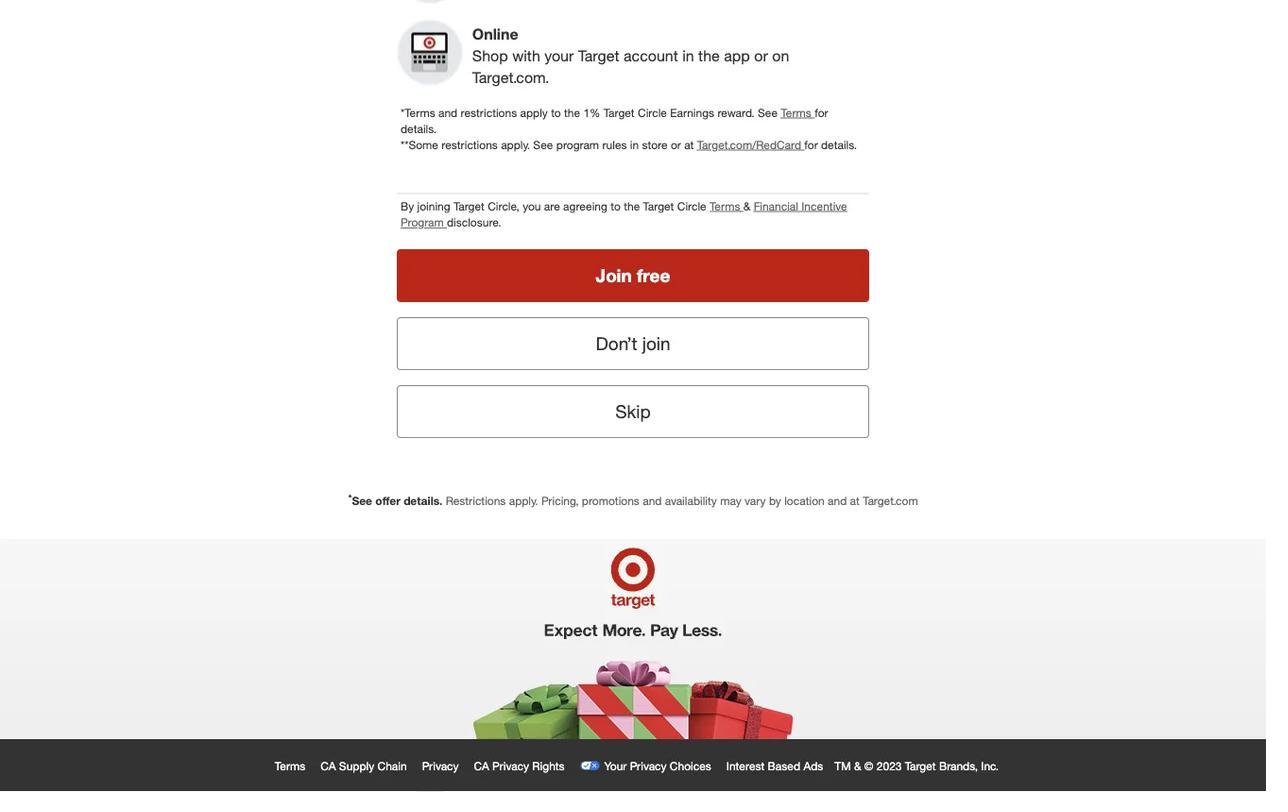 Task type: describe. For each thing, give the bounding box(es) containing it.
privacy link
[[418, 755, 470, 778]]

your
[[544, 47, 574, 65]]

online
[[472, 25, 518, 44]]

*
[[348, 492, 352, 504]]

tm & © 2023 target brands, inc.
[[835, 759, 999, 773]]

©
[[864, 759, 873, 773]]

interest based ads link
[[723, 755, 835, 778]]

join free button
[[397, 249, 869, 302]]

skip button
[[397, 385, 869, 438]]

interest
[[726, 759, 765, 773]]

by
[[401, 199, 414, 213]]

program
[[556, 138, 599, 152]]

shop
[[472, 47, 508, 65]]

or inside for details. **some restrictions apply. see program rules in store or at target.com/redcard for details.
[[671, 138, 681, 152]]

don't join button
[[397, 317, 869, 370]]

in inside for details. **some restrictions apply. see program rules in store or at target.com/redcard for details.
[[630, 138, 639, 152]]

don't
[[596, 333, 637, 355]]

program
[[401, 215, 444, 229]]

vary
[[745, 494, 766, 508]]

financial incentive program
[[401, 199, 847, 229]]

target right the 1%
[[604, 105, 635, 119]]

financial
[[754, 199, 798, 213]]

target inside online shop with your target account in the app or on target.com.
[[578, 47, 619, 65]]

chain
[[377, 759, 407, 773]]

ca for ca privacy rights
[[474, 759, 489, 773]]

privacy for your privacy choices
[[630, 759, 667, 773]]

inc.
[[981, 759, 999, 773]]

ca supply chain
[[321, 759, 407, 773]]

2 horizontal spatial terms
[[781, 105, 811, 119]]

your
[[604, 759, 627, 773]]

details. inside the * see offer details. restrictions apply. pricing, promotions and availability may vary by location and at target.com
[[404, 494, 442, 508]]

at inside the * see offer details. restrictions apply. pricing, promotions and availability may vary by location and at target.com
[[850, 494, 860, 508]]

join free
[[596, 265, 670, 287]]

location
[[784, 494, 825, 508]]

1 vertical spatial &
[[854, 759, 861, 773]]

based
[[768, 759, 800, 773]]

you
[[523, 199, 541, 213]]

rules
[[602, 138, 627, 152]]

interest based ads
[[726, 759, 823, 773]]

joining
[[417, 199, 450, 213]]

account
[[624, 47, 678, 65]]

reward.
[[718, 105, 755, 119]]

0 horizontal spatial terms
[[275, 759, 305, 773]]

target down the store
[[643, 199, 674, 213]]

target.com
[[863, 494, 918, 508]]

incentive
[[801, 199, 847, 213]]

financial incentive program link
[[401, 199, 847, 229]]

free
[[637, 265, 670, 287]]

for details. **some restrictions apply. see program rules in store or at target.com/redcard for details.
[[401, 105, 857, 152]]

0 horizontal spatial &
[[743, 199, 751, 213]]

restrictions
[[446, 494, 506, 508]]

1 horizontal spatial the
[[624, 199, 640, 213]]

availability
[[665, 494, 717, 508]]

app
[[724, 47, 750, 65]]

supply
[[339, 759, 374, 773]]

1 horizontal spatial circle
[[677, 199, 706, 213]]

restrictions inside for details. **some restrictions apply. see program rules in store or at target.com/redcard for details.
[[441, 138, 498, 152]]

ca supply chain link
[[317, 755, 418, 778]]

privacy inside "link"
[[422, 759, 459, 773]]

see inside the * see offer details. restrictions apply. pricing, promotions and availability may vary by location and at target.com
[[352, 494, 372, 508]]

0 vertical spatial for
[[815, 105, 828, 119]]

ca privacy rights link
[[470, 755, 576, 778]]

circle,
[[488, 199, 519, 213]]

1 vertical spatial to
[[611, 199, 621, 213]]

your privacy choices
[[604, 759, 711, 773]]

by
[[769, 494, 781, 508]]

privacy for ca privacy rights
[[492, 759, 529, 773]]

skip
[[615, 401, 651, 423]]

see inside for details. **some restrictions apply. see program rules in store or at target.com/redcard for details.
[[533, 138, 553, 152]]

2023
[[877, 759, 902, 773]]

1 vertical spatial for
[[804, 138, 818, 152]]



Task type: vqa. For each thing, say whether or not it's contained in the screenshot.
left in
yes



Task type: locate. For each thing, give the bounding box(es) containing it.
at down the earnings
[[684, 138, 694, 152]]

0 horizontal spatial at
[[684, 138, 694, 152]]

1 vertical spatial see
[[533, 138, 553, 152]]

apply. inside the * see offer details. restrictions apply. pricing, promotions and availability may vary by location and at target.com
[[509, 494, 538, 508]]

store
[[642, 138, 668, 152]]

terms up target.com/redcard link in the right of the page
[[781, 105, 811, 119]]

1%
[[583, 105, 600, 119]]

details. up incentive
[[821, 138, 857, 152]]

privacy right chain
[[422, 759, 459, 773]]

1 horizontal spatial terms
[[710, 199, 740, 213]]

0 horizontal spatial privacy
[[422, 759, 459, 773]]

your privacy choices link
[[576, 755, 723, 778]]

in right rules
[[630, 138, 639, 152]]

1 vertical spatial in
[[630, 138, 639, 152]]

ca for ca supply chain
[[321, 759, 336, 773]]

target: expect more. pay less. image
[[368, 540, 899, 740]]

and left availability
[[643, 494, 662, 508]]

0 vertical spatial see
[[758, 105, 778, 119]]

**some
[[401, 138, 438, 152]]

apply. down "apply"
[[501, 138, 530, 152]]

and right *terms
[[438, 105, 458, 119]]

target.com.
[[472, 68, 549, 87]]

ca privacy rights
[[474, 759, 565, 773]]

don't join
[[596, 333, 670, 355]]

& left ©
[[854, 759, 861, 773]]

privacy inside 'link'
[[492, 759, 529, 773]]

the right the agreeing
[[624, 199, 640, 213]]

2 vertical spatial see
[[352, 494, 372, 508]]

at inside for details. **some restrictions apply. see program rules in store or at target.com/redcard for details.
[[684, 138, 694, 152]]

0 vertical spatial terms
[[781, 105, 811, 119]]

1 horizontal spatial ca
[[474, 759, 489, 773]]

0 horizontal spatial circle
[[638, 105, 667, 119]]

circle down 'target.com/redcard'
[[677, 199, 706, 213]]

terms link up target.com/redcard link in the right of the page
[[781, 105, 815, 119]]

in right account
[[682, 47, 694, 65]]

0 vertical spatial details.
[[401, 121, 437, 136]]

1 vertical spatial terms
[[710, 199, 740, 213]]

0 horizontal spatial the
[[564, 105, 580, 119]]

1 horizontal spatial to
[[611, 199, 621, 213]]

or
[[754, 47, 768, 65], [671, 138, 681, 152]]

circle up the store
[[638, 105, 667, 119]]

promotions
[[582, 494, 640, 508]]

apply.
[[501, 138, 530, 152], [509, 494, 538, 508]]

or inside online shop with your target account in the app or on target.com.
[[754, 47, 768, 65]]

ads
[[804, 759, 823, 773]]

online shop with your target account in the app or on target.com.
[[472, 25, 789, 87]]

target right 2023
[[905, 759, 936, 773]]

1 horizontal spatial in
[[682, 47, 694, 65]]

are
[[544, 199, 560, 213]]

1 vertical spatial the
[[564, 105, 580, 119]]

details. right offer
[[404, 494, 442, 508]]

with
[[512, 47, 540, 65]]

*terms
[[401, 105, 435, 119]]

by joining target circle, you are agreeing to the target circle terms &
[[401, 199, 751, 213]]

to right the agreeing
[[611, 199, 621, 213]]

2 horizontal spatial and
[[828, 494, 847, 508]]

ca right privacy "link"
[[474, 759, 489, 773]]

to right "apply"
[[551, 105, 561, 119]]

2 horizontal spatial see
[[758, 105, 778, 119]]

0 horizontal spatial ca
[[321, 759, 336, 773]]

2 vertical spatial details.
[[404, 494, 442, 508]]

0 vertical spatial restrictions
[[461, 105, 517, 119]]

3 privacy from the left
[[630, 759, 667, 773]]

may
[[720, 494, 741, 508]]

at left target.com
[[850, 494, 860, 508]]

at
[[684, 138, 694, 152], [850, 494, 860, 508]]

0 vertical spatial or
[[754, 47, 768, 65]]

1 vertical spatial apply.
[[509, 494, 538, 508]]

2 vertical spatial terms
[[275, 759, 305, 773]]

* see offer details. restrictions apply. pricing, promotions and availability may vary by location and at target.com
[[348, 492, 918, 508]]

1 horizontal spatial privacy
[[492, 759, 529, 773]]

see
[[758, 105, 778, 119], [533, 138, 553, 152], [352, 494, 372, 508]]

in inside online shop with your target account in the app or on target.com.
[[682, 47, 694, 65]]

privacy
[[422, 759, 459, 773], [492, 759, 529, 773], [630, 759, 667, 773]]

or right the store
[[671, 138, 681, 152]]

see down "apply"
[[533, 138, 553, 152]]

0 vertical spatial the
[[698, 47, 720, 65]]

apply. left pricing,
[[509, 494, 538, 508]]

see left offer
[[352, 494, 372, 508]]

0 vertical spatial circle
[[638, 105, 667, 119]]

restrictions down 'target.com.'
[[461, 105, 517, 119]]

1 horizontal spatial and
[[643, 494, 662, 508]]

terms
[[781, 105, 811, 119], [710, 199, 740, 213], [275, 759, 305, 773]]

target up disclosure.
[[454, 199, 485, 213]]

2 horizontal spatial the
[[698, 47, 720, 65]]

&
[[743, 199, 751, 213], [854, 759, 861, 773]]

and right location
[[828, 494, 847, 508]]

1 horizontal spatial terms link
[[710, 199, 743, 213]]

1 horizontal spatial or
[[754, 47, 768, 65]]

1 vertical spatial restrictions
[[441, 138, 498, 152]]

apply. inside for details. **some restrictions apply. see program rules in store or at target.com/redcard for details.
[[501, 138, 530, 152]]

pricing,
[[541, 494, 579, 508]]

1 vertical spatial or
[[671, 138, 681, 152]]

tm
[[835, 759, 851, 773]]

for
[[815, 105, 828, 119], [804, 138, 818, 152]]

2 horizontal spatial privacy
[[630, 759, 667, 773]]

1 privacy from the left
[[422, 759, 459, 773]]

0 vertical spatial &
[[743, 199, 751, 213]]

1 vertical spatial terms link
[[710, 199, 743, 213]]

see right the reward.
[[758, 105, 778, 119]]

0 vertical spatial terms link
[[781, 105, 815, 119]]

offer
[[375, 494, 400, 508]]

ca inside 'link'
[[474, 759, 489, 773]]

0 horizontal spatial or
[[671, 138, 681, 152]]

the left the 1%
[[564, 105, 580, 119]]

in
[[682, 47, 694, 65], [630, 138, 639, 152]]

2 ca from the left
[[474, 759, 489, 773]]

target
[[578, 47, 619, 65], [604, 105, 635, 119], [454, 199, 485, 213], [643, 199, 674, 213], [905, 759, 936, 773]]

target right your at the top
[[578, 47, 619, 65]]

terms left supply
[[275, 759, 305, 773]]

terms link for *terms and restrictions apply to the 1% target circle earnings reward. see
[[781, 105, 815, 119]]

privacy left rights
[[492, 759, 529, 773]]

0 horizontal spatial and
[[438, 105, 458, 119]]

join
[[596, 265, 632, 287]]

the inside online shop with your target account in the app or on target.com.
[[698, 47, 720, 65]]

join
[[642, 333, 670, 355]]

ca
[[321, 759, 336, 773], [474, 759, 489, 773]]

ca left supply
[[321, 759, 336, 773]]

details.
[[401, 121, 437, 136], [821, 138, 857, 152], [404, 494, 442, 508]]

brands,
[[939, 759, 978, 773]]

0 vertical spatial in
[[682, 47, 694, 65]]

1 vertical spatial circle
[[677, 199, 706, 213]]

details. down *terms
[[401, 121, 437, 136]]

target.com/redcard link
[[697, 138, 804, 152]]

2 vertical spatial terms link
[[271, 755, 317, 778]]

terms link for by joining target circle, you are agreeing to the target circle
[[710, 199, 743, 213]]

the
[[698, 47, 720, 65], [564, 105, 580, 119], [624, 199, 640, 213]]

restrictions
[[461, 105, 517, 119], [441, 138, 498, 152]]

circle
[[638, 105, 667, 119], [677, 199, 706, 213]]

0 horizontal spatial see
[[352, 494, 372, 508]]

agreeing
[[563, 199, 607, 213]]

and
[[438, 105, 458, 119], [643, 494, 662, 508], [828, 494, 847, 508]]

restrictions right '**some'
[[441, 138, 498, 152]]

privacy right your
[[630, 759, 667, 773]]

1 horizontal spatial see
[[533, 138, 553, 152]]

target.com/redcard
[[697, 138, 801, 152]]

apply
[[520, 105, 548, 119]]

1 ca from the left
[[321, 759, 336, 773]]

choices
[[670, 759, 711, 773]]

the left app in the top right of the page
[[698, 47, 720, 65]]

or left on on the right top
[[754, 47, 768, 65]]

on
[[772, 47, 789, 65]]

terms left the financial
[[710, 199, 740, 213]]

0 vertical spatial apply.
[[501, 138, 530, 152]]

for right the reward.
[[815, 105, 828, 119]]

disclosure.
[[447, 215, 501, 229]]

rights
[[532, 759, 565, 773]]

to
[[551, 105, 561, 119], [611, 199, 621, 213]]

1 horizontal spatial at
[[850, 494, 860, 508]]

0 vertical spatial at
[[684, 138, 694, 152]]

1 vertical spatial at
[[850, 494, 860, 508]]

earnings
[[670, 105, 714, 119]]

2 privacy from the left
[[492, 759, 529, 773]]

& left the financial
[[743, 199, 751, 213]]

terms link left the financial
[[710, 199, 743, 213]]

terms link left supply
[[271, 755, 317, 778]]

0 horizontal spatial terms link
[[271, 755, 317, 778]]

*terms and restrictions apply to the 1% target circle earnings reward. see terms
[[401, 105, 811, 119]]

2 horizontal spatial terms link
[[781, 105, 815, 119]]

terms link
[[781, 105, 815, 119], [710, 199, 743, 213], [271, 755, 317, 778]]

0 horizontal spatial in
[[630, 138, 639, 152]]

for right 'target.com/redcard'
[[804, 138, 818, 152]]

2 vertical spatial the
[[624, 199, 640, 213]]

1 vertical spatial details.
[[821, 138, 857, 152]]

0 horizontal spatial to
[[551, 105, 561, 119]]

1 horizontal spatial &
[[854, 759, 861, 773]]

0 vertical spatial to
[[551, 105, 561, 119]]



